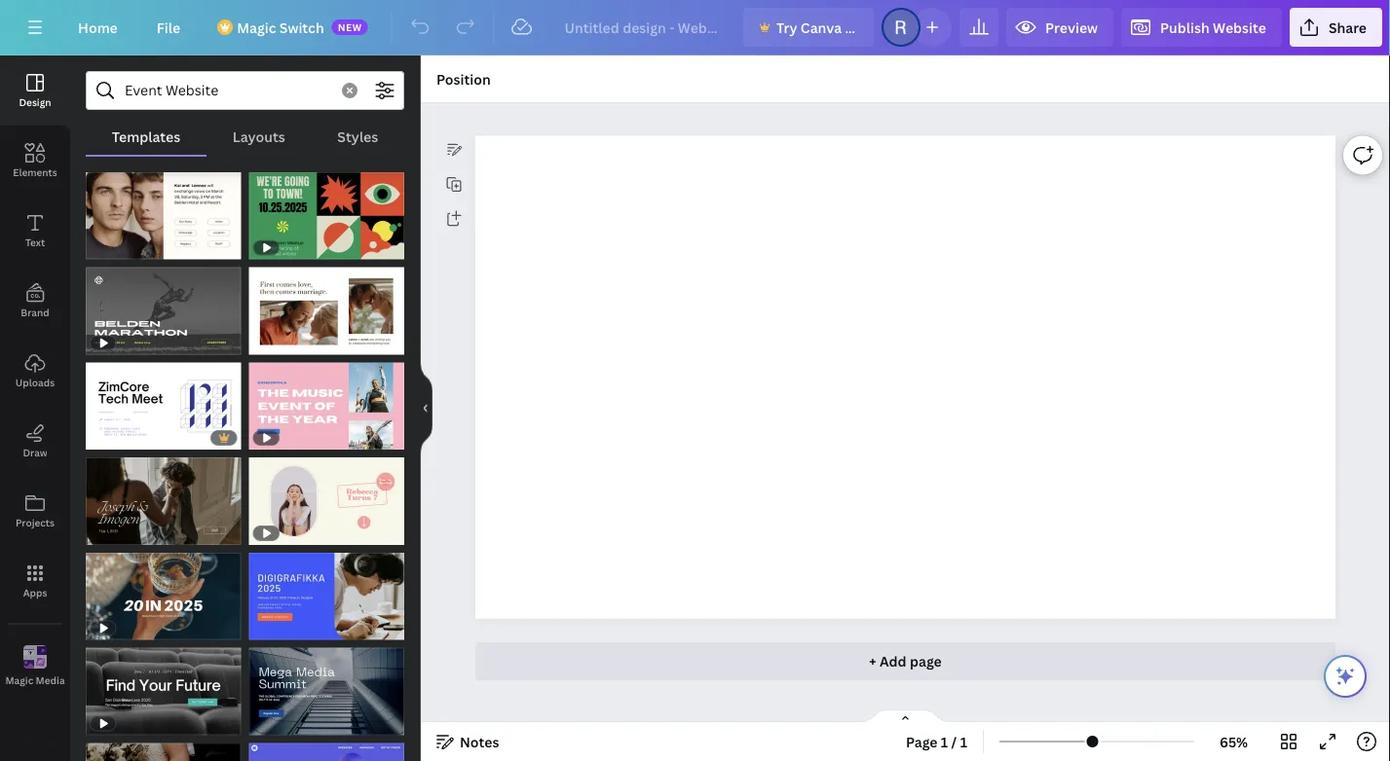 Task type: vqa. For each thing, say whether or not it's contained in the screenshot.
the graduations and reunions event website in white simple light style GROUP
yes



Task type: locate. For each thing, give the bounding box(es) containing it.
1
[[259, 337, 264, 350], [95, 432, 101, 445], [95, 527, 101, 540], [259, 622, 264, 635], [259, 717, 264, 731], [941, 733, 948, 752], [960, 733, 968, 752]]

of inside dark blue photographic conference event website group
[[267, 717, 282, 731]]

of up music event website in pink and blue colorful blocks style group
[[267, 337, 282, 350]]

magic media button
[[0, 632, 70, 702]]

5 up dark blue photographic conference event website group in the bottom of the page
[[285, 622, 291, 635]]

share button
[[1290, 8, 1383, 47]]

website
[[1213, 18, 1266, 37]]

draw button
[[0, 406, 70, 476]]

of
[[267, 337, 282, 350], [104, 432, 118, 445], [104, 527, 118, 540], [267, 622, 282, 635], [267, 717, 282, 731]]

1 right draw button
[[95, 432, 101, 445]]

5 up "light brown organic warm wedding event website" group
[[121, 432, 128, 445]]

file
[[157, 18, 180, 37]]

home link
[[62, 8, 133, 47]]

0 vertical spatial 6
[[285, 337, 291, 350]]

of up dark blue photographic conference event website group in the bottom of the page
[[267, 622, 282, 635]]

1 of 5 up dark blue photographic conference event website group in the bottom of the page
[[259, 622, 291, 635]]

preview button
[[1007, 8, 1114, 47]]

magic media
[[5, 674, 65, 688]]

magic inside main menu bar
[[237, 18, 276, 37]]

side panel tab list
[[0, 56, 70, 702]]

1 horizontal spatial 1 of 6
[[259, 337, 291, 350]]

0 horizontal spatial 1 of 6
[[95, 527, 128, 540]]

5
[[121, 432, 128, 445], [285, 622, 291, 635], [285, 717, 291, 731]]

6 inside "light brown organic warm wedding event website" group
[[121, 527, 128, 540]]

1 inside dark blue photographic conference event website group
[[259, 717, 264, 731]]

switch
[[279, 18, 324, 37]]

1 vertical spatial 5
[[285, 622, 291, 635]]

brand
[[21, 306, 49, 319]]

white and purple illustrative tech & gaming event website group
[[86, 351, 241, 450]]

white simple light wedding bio link website image
[[86, 172, 241, 260]]

0 vertical spatial 1 of 5
[[95, 432, 128, 445]]

new
[[338, 20, 362, 34]]

dark blue photographic conference event website group
[[249, 637, 404, 736]]

0 vertical spatial 1 of 6
[[259, 337, 291, 350]]

Search Website templates search field
[[125, 72, 330, 109]]

1 inside white and purple illustrative tech & gaming event website 'group'
[[95, 432, 101, 445]]

1 up business event website in blue dark blue light blue modern style group
[[259, 717, 264, 731]]

0 horizontal spatial 6
[[121, 527, 128, 540]]

magic left media
[[5, 674, 33, 688]]

1 up music event website in pink and blue colorful blocks style group
[[259, 337, 264, 350]]

projects
[[16, 516, 55, 530]]

1 right projects
[[95, 527, 101, 540]]

of right draw button
[[104, 432, 118, 445]]

elements button
[[0, 126, 70, 196]]

apps button
[[0, 547, 70, 617]]

2 vertical spatial 5
[[285, 717, 291, 731]]

1 for dark blue photographic conference event website group in the bottom of the page
[[259, 717, 264, 731]]

try
[[776, 18, 797, 37]]

6
[[285, 337, 291, 350], [121, 527, 128, 540]]

home
[[78, 18, 118, 37]]

0 vertical spatial magic
[[237, 18, 276, 37]]

layouts button
[[207, 118, 311, 155]]

1 up dark blue photographic conference event website group in the bottom of the page
[[259, 622, 264, 635]]

layouts
[[233, 127, 285, 146]]

1 vertical spatial 1 of 6
[[95, 527, 128, 540]]

of inside 'white simple light wedding website' group
[[267, 337, 282, 350]]

blue and orange colorful blocks conference event website group
[[249, 542, 404, 641]]

light brown organic warm wedding event website group
[[86, 446, 241, 545]]

1 inside 'white simple light wedding website' group
[[259, 337, 264, 350]]

canva
[[801, 18, 842, 37]]

media
[[36, 674, 65, 688]]

5 inside dark blue photographic conference event website group
[[285, 717, 291, 731]]

of up business event website in blue dark blue light blue modern style group
[[267, 717, 282, 731]]

of inside white and purple illustrative tech & gaming event website 'group'
[[104, 432, 118, 445]]

canva assistant image
[[1334, 665, 1357, 689]]

1 for white and purple illustrative tech & gaming event website 'group'
[[95, 432, 101, 445]]

birthday event website in cream and pink illustrative style group
[[249, 446, 404, 545]]

6 for 'white simple light wedding website' group
[[285, 337, 291, 350]]

5 inside white and purple illustrative tech & gaming event website 'group'
[[121, 432, 128, 445]]

6 for "light brown organic warm wedding event website" group
[[121, 527, 128, 540]]

cream  photographic wedding event website group
[[86, 732, 241, 762]]

1 of 5 up business event website in blue dark blue light blue modern style group
[[259, 717, 291, 731]]

elements
[[13, 166, 57, 179]]

1 for "light brown organic warm wedding event website" group
[[95, 527, 101, 540]]

file button
[[141, 8, 196, 47]]

0 vertical spatial 5
[[121, 432, 128, 445]]

1 of 6
[[259, 337, 291, 350], [95, 527, 128, 540]]

1 of 6 inside 'white simple light wedding website' group
[[259, 337, 291, 350]]

magic switch
[[237, 18, 324, 37]]

1 of 6 up music event website in pink and blue colorful blocks style group
[[259, 337, 291, 350]]

2 vertical spatial 1 of 5
[[259, 717, 291, 731]]

1 of 6 up the graduations and reunions event website in white simple light style group
[[95, 527, 128, 540]]

6 up music event website in pink and blue colorful blocks style group
[[285, 337, 291, 350]]

1 inside blue and orange colorful blocks conference event website group
[[259, 622, 264, 635]]

notes button
[[429, 727, 507, 758]]

6 up the graduations and reunions event website in white simple light style group
[[121, 527, 128, 540]]

5 for dark blue photographic conference event website group in the bottom of the page
[[285, 717, 291, 731]]

1 vertical spatial 6
[[121, 527, 128, 540]]

1 horizontal spatial 6
[[285, 337, 291, 350]]

of right projects
[[104, 527, 118, 540]]

Design title text field
[[549, 8, 736, 47]]

graduations and reunions event website in white simple light style group
[[86, 542, 241, 641]]

1 vertical spatial magic
[[5, 674, 33, 688]]

1 of 5 inside blue and orange colorful blocks conference event website group
[[259, 622, 291, 635]]

magic inside button
[[5, 674, 33, 688]]

1 inside "light brown organic warm wedding event website" group
[[95, 527, 101, 540]]

1 of 6 inside "light brown organic warm wedding event website" group
[[95, 527, 128, 540]]

page 1 / 1
[[906, 733, 968, 752]]

of for blue and orange colorful blocks conference event website group
[[267, 622, 282, 635]]

1 of 5 right draw button
[[95, 432, 128, 445]]

page
[[906, 733, 938, 752]]

1 of 5 for dark blue photographic conference event website group in the bottom of the page
[[259, 717, 291, 731]]

1 of 5 inside dark blue photographic conference event website group
[[259, 717, 291, 731]]

main menu bar
[[0, 0, 1390, 56]]

of inside "light brown organic warm wedding event website" group
[[104, 527, 118, 540]]

1 of 5
[[95, 432, 128, 445], [259, 622, 291, 635], [259, 717, 291, 731]]

6 inside 'white simple light wedding website' group
[[285, 337, 291, 350]]

uploads button
[[0, 336, 70, 406]]

1 left /
[[941, 733, 948, 752]]

design button
[[0, 56, 70, 126]]

1 horizontal spatial magic
[[237, 18, 276, 37]]

5 inside blue and orange colorful blocks conference event website group
[[285, 622, 291, 635]]

of inside blue and orange colorful blocks conference event website group
[[267, 622, 282, 635]]

magic
[[237, 18, 276, 37], [5, 674, 33, 688]]

magic left switch at the left top of page
[[237, 18, 276, 37]]

5 up business event website in blue dark blue light blue modern style group
[[285, 717, 291, 731]]

0 horizontal spatial magic
[[5, 674, 33, 688]]

position button
[[429, 63, 499, 95]]

pro
[[845, 18, 868, 37]]

design
[[19, 95, 51, 109]]

5 for white and purple illustrative tech & gaming event website 'group'
[[121, 432, 128, 445]]

1 of 5 inside white and purple illustrative tech & gaming event website 'group'
[[95, 432, 128, 445]]

1 vertical spatial 1 of 5
[[259, 622, 291, 635]]



Task type: describe. For each thing, give the bounding box(es) containing it.
/
[[951, 733, 957, 752]]

page
[[910, 653, 942, 671]]

1 right /
[[960, 733, 968, 752]]

text button
[[0, 196, 70, 266]]

templates button
[[86, 118, 207, 155]]

templates
[[112, 127, 180, 146]]

5 for blue and orange colorful blocks conference event website group
[[285, 622, 291, 635]]

of for dark blue photographic conference event website group in the bottom of the page
[[267, 717, 282, 731]]

fitness event website in neon yellow green, black, and white photographic style group
[[86, 256, 241, 355]]

share
[[1329, 18, 1367, 37]]

notes
[[460, 733, 499, 752]]

1 of 6 for 'white simple light wedding website' group
[[259, 337, 291, 350]]

1 of 5 for white and purple illustrative tech & gaming event website 'group'
[[95, 432, 128, 445]]

1 for blue and orange colorful blocks conference event website group
[[259, 622, 264, 635]]

meet-up event website in teal and lime green colorful blocks style group
[[86, 637, 241, 736]]

1 of 5 for blue and orange colorful blocks conference event website group
[[259, 622, 291, 635]]

publish website button
[[1122, 8, 1282, 47]]

music event website in pink and blue colorful blocks style group
[[249, 351, 404, 450]]

brand button
[[0, 266, 70, 336]]

of for 'white simple light wedding website' group
[[267, 337, 282, 350]]

styles
[[337, 127, 378, 146]]

of for "light brown organic warm wedding event website" group
[[104, 527, 118, 540]]

projects button
[[0, 476, 70, 547]]

magic for magic switch
[[237, 18, 276, 37]]

+
[[869, 653, 876, 671]]

magic for magic media
[[5, 674, 33, 688]]

of for white and purple illustrative tech & gaming event website 'group'
[[104, 432, 118, 445]]

try canva pro button
[[743, 8, 874, 47]]

white simple light wedding website group
[[249, 256, 404, 355]]

1 for 'white simple light wedding website' group
[[259, 337, 264, 350]]

1 of 6 for "light brown organic warm wedding event website" group
[[95, 527, 128, 540]]

show pages image
[[859, 709, 952, 725]]

try canva pro
[[776, 18, 868, 37]]

apps
[[23, 587, 47, 600]]

green, red, and yellow illustrative meet-up event website group
[[249, 161, 404, 260]]

hide image
[[420, 362, 433, 455]]

styles button
[[311, 118, 404, 155]]

publish website
[[1160, 18, 1266, 37]]

uploads
[[15, 376, 55, 389]]

add
[[880, 653, 907, 671]]

+ add page
[[869, 653, 942, 671]]

position
[[436, 70, 491, 88]]

publish
[[1160, 18, 1210, 37]]

preview
[[1046, 18, 1098, 37]]

draw
[[23, 446, 47, 459]]

white simple light wedding bio link website group
[[86, 161, 241, 260]]

business event website in blue dark blue light blue modern style group
[[249, 732, 404, 762]]

65% button
[[1202, 727, 1266, 758]]

65%
[[1220, 733, 1248, 752]]

+ add page button
[[475, 643, 1336, 682]]

text
[[25, 236, 45, 249]]



